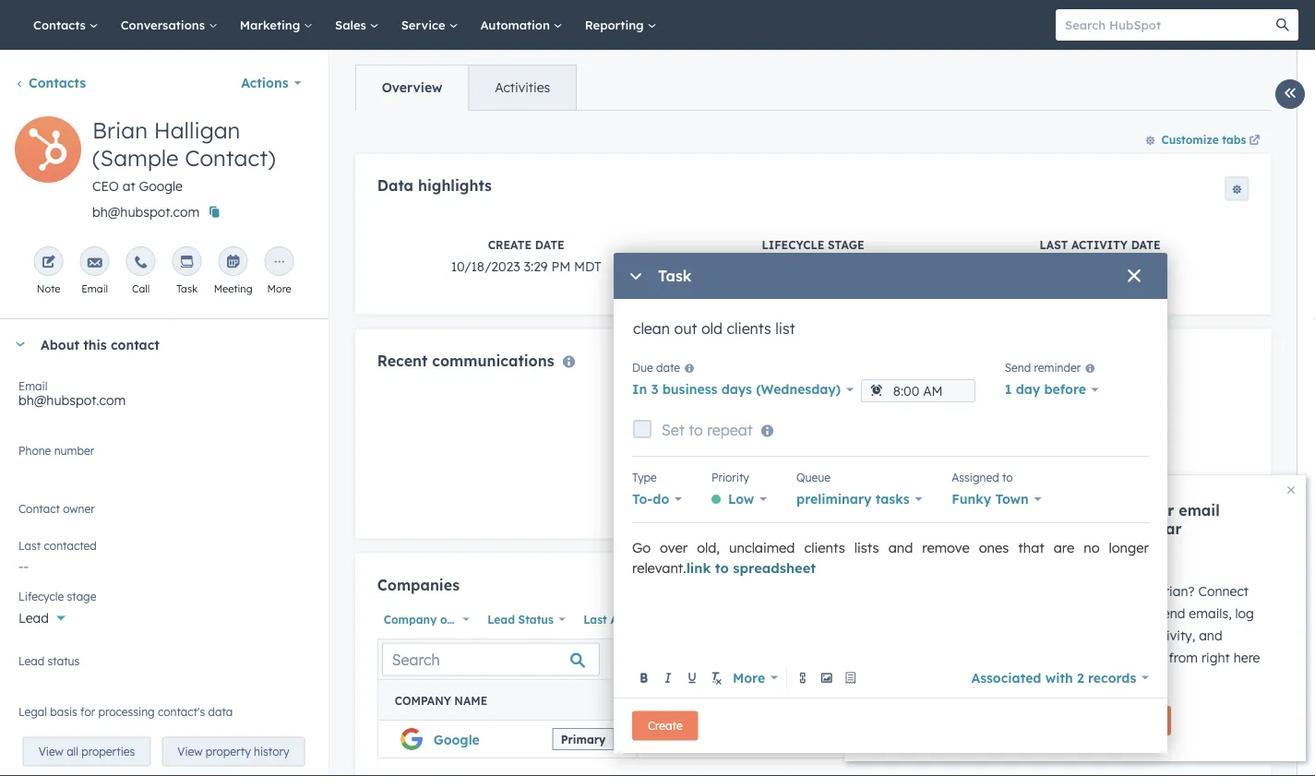 Task type: vqa. For each thing, say whether or not it's contained in the screenshot.
tools within the the Take ownership of your website Build and customize your site with powerful content management tools
no



Task type: describe. For each thing, give the bounding box(es) containing it.
search image
[[1277, 18, 1289, 31]]

google.com link
[[659, 731, 753, 748]]

1 day before
[[1005, 381, 1086, 397]]

recent communications
[[377, 351, 554, 370]]

lead status
[[487, 613, 553, 626]]

company for company domain name
[[653, 694, 709, 708]]

owner for company owner
[[440, 613, 474, 626]]

(sample
[[92, 144, 179, 172]]

low
[[728, 491, 754, 507]]

note image
[[41, 256, 56, 270]]

activity for last activity date
[[610, 613, 652, 626]]

history
[[254, 745, 289, 758]]

0 vertical spatial 2
[[1055, 551, 1061, 564]]

lead button
[[18, 600, 309, 630]]

relevant.
[[632, 560, 686, 576]]

contact's
[[158, 705, 205, 719]]

contacts'
[[1051, 628, 1107, 644]]

about this contact button
[[0, 319, 309, 369]]

view all properties link
[[23, 737, 151, 766]]

data highlights
[[377, 176, 491, 195]]

tip:
[[1050, 501, 1073, 520]]

spreadsheet
[[733, 560, 816, 576]]

view for view all properties
[[38, 745, 64, 758]]

contact
[[18, 502, 60, 515]]

go over old, unclaimed clients lists and remove ones that are no longer relevant.
[[632, 539, 1153, 576]]

lead for lead status
[[18, 654, 44, 668]]

mdt
[[574, 258, 601, 274]]

repeat
[[707, 421, 753, 439]]

no owner button
[[18, 498, 309, 529]]

halligan
[[154, 116, 240, 144]]

Title text field
[[632, 318, 1149, 355]]

associated with 2 records
[[971, 670, 1136, 686]]

queue
[[797, 470, 831, 484]]

date inside create date 10/18/2023 3:29 pm mdt
[[535, 238, 564, 251]]

due date
[[632, 361, 680, 374]]

clients
[[804, 539, 845, 556]]

data
[[208, 705, 233, 719]]

brian?
[[1156, 583, 1195, 599]]

1 vertical spatial contacts
[[29, 75, 86, 91]]

phone number
[[18, 443, 94, 457]]

create date 10/18/2023 3:29 pm mdt
[[451, 238, 601, 274]]

basis
[[50, 705, 77, 719]]

preliminary
[[797, 491, 872, 507]]

lead for lead status
[[487, 613, 514, 626]]

email for email
[[81, 282, 108, 295]]

press to sort. image for company domain name
[[843, 693, 850, 706]]

automation
[[480, 17, 554, 32]]

to for link
[[715, 560, 729, 576]]

0 vertical spatial contacts link
[[22, 0, 110, 50]]

date
[[656, 361, 680, 374]]

legal basis for processing contact's data
[[18, 705, 233, 719]]

communications
[[432, 351, 554, 370]]

lifecycle stage lead
[[762, 238, 864, 274]]

associated
[[971, 670, 1042, 686]]

email image
[[87, 256, 102, 270]]

with
[[1045, 670, 1073, 686]]

view all properties
[[38, 745, 135, 758]]

activity,
[[1147, 628, 1196, 644]]

0 vertical spatial contacts
[[33, 17, 89, 32]]

minimize dialog image
[[629, 270, 643, 284]]

close image
[[1288, 486, 1295, 494]]

HH:MM text field
[[861, 379, 975, 402]]

conversations link
[[110, 0, 229, 50]]

for
[[80, 705, 95, 719]]

date for last activity date
[[656, 613, 682, 626]]

old,
[[697, 539, 720, 556]]

last for last activity date
[[583, 613, 607, 626]]

pro tip: connect your email account and calendar
[[1020, 501, 1220, 538]]

no activities.
[[773, 497, 853, 513]]

1 vertical spatial contacts link
[[15, 75, 86, 91]]

contact)
[[185, 144, 276, 172]]

to-
[[632, 491, 653, 507]]

schedule
[[1020, 650, 1073, 666]]

in
[[632, 381, 647, 397]]

Search HubSpot search field
[[1056, 9, 1282, 41]]

lead status button
[[481, 608, 569, 632]]

about this contact
[[41, 336, 160, 352]]

last for last activity date --
[[1039, 238, 1068, 251]]

lead inside lifecycle stage lead
[[798, 258, 828, 274]]

create button
[[632, 711, 698, 741]]

meetings
[[1077, 650, 1133, 666]]

set to repeat
[[662, 421, 753, 439]]

to left 'send'
[[1140, 605, 1153, 622]]

owner for contact owner no owner
[[63, 502, 95, 515]]

in 3 business days (wednesday) button
[[632, 377, 854, 403]]

service link
[[390, 0, 469, 50]]

to for assigned
[[1002, 470, 1013, 484]]

lead for lead
[[18, 610, 49, 626]]

records
[[1088, 670, 1136, 686]]

brian
[[92, 116, 148, 144]]

no inside alert
[[773, 497, 791, 513]]

processing
[[98, 705, 155, 719]]

ready to reach out to brian? connect your email account to send emails, log your contacts' email activity, and schedule meetings — all from right here in hubspot.
[[1020, 583, 1260, 688]]

2 vertical spatial your
[[1020, 628, 1047, 644]]

overview button
[[356, 66, 468, 110]]

task image
[[180, 256, 194, 270]]

ones
[[979, 539, 1009, 556]]

preliminary tasks
[[797, 491, 910, 507]]

remove
[[922, 539, 970, 556]]

right
[[1202, 650, 1230, 666]]

your inside pro tip: connect your email account and calendar
[[1140, 501, 1174, 520]]

hubspot.
[[1034, 672, 1091, 688]]

phone for phone number
[[884, 694, 924, 708]]

create for create date 10/18/2023 3:29 pm mdt
[[488, 238, 531, 251]]

caret image
[[15, 342, 26, 347]]

company for company owner
[[383, 613, 436, 626]]

here
[[1234, 650, 1260, 666]]

lifecycle for lifecycle stage lead
[[762, 238, 824, 251]]

to for set
[[689, 421, 703, 439]]

Phone number text field
[[18, 440, 309, 477]]

automation link
[[469, 0, 574, 50]]

send
[[1157, 605, 1186, 622]]

customize
[[1161, 132, 1219, 146]]

this
[[83, 336, 107, 352]]

stage
[[67, 589, 96, 603]]

lifecycle for lifecycle stage
[[18, 589, 64, 603]]



Task type: locate. For each thing, give the bounding box(es) containing it.
1 horizontal spatial lifecycle
[[762, 238, 824, 251]]

and
[[1084, 520, 1112, 538], [889, 539, 913, 556], [1199, 628, 1223, 644]]

0 horizontal spatial create
[[488, 238, 531, 251]]

owner
[[63, 502, 95, 515], [40, 509, 77, 525], [440, 613, 474, 626]]

1 horizontal spatial no
[[773, 497, 791, 513]]

account inside ready to reach out to brian? connect your email account to send emails, log your contacts' email activity, and schedule meetings — all from right here in hubspot.
[[1088, 605, 1137, 622]]

0 vertical spatial all
[[1152, 650, 1165, 666]]

do
[[653, 491, 669, 507]]

0 horizontal spatial press to sort. element
[[613, 693, 620, 709]]

all left properties
[[67, 745, 78, 758]]

account down out
[[1088, 605, 1137, 622]]

company name
[[394, 694, 487, 708]]

about
[[41, 336, 79, 352], [1020, 551, 1052, 564]]

1 view from the left
[[38, 745, 64, 758]]

1 vertical spatial more
[[733, 670, 765, 686]]

3:29
[[523, 258, 547, 274]]

0 vertical spatial last
[[1039, 238, 1068, 251]]

and up no
[[1084, 520, 1112, 538]]

0 horizontal spatial email
[[1051, 605, 1084, 622]]

1 press to sort. element from the left
[[613, 693, 620, 709]]

2 horizontal spatial last
[[1039, 238, 1068, 251]]

set
[[662, 421, 685, 439]]

lifecycle stage
[[18, 589, 96, 603]]

stage
[[828, 238, 864, 251]]

email down 'caret' icon
[[18, 379, 47, 393]]

email inside pro tip: connect your email account and calendar
[[1179, 501, 1220, 520]]

lead down lifecycle stage
[[18, 610, 49, 626]]

company for company name
[[394, 694, 451, 708]]

0 horizontal spatial more
[[267, 282, 291, 295]]

1 horizontal spatial press to sort. element
[[843, 693, 850, 709]]

date inside "last activity date --"
[[1131, 238, 1160, 251]]

task right minimize dialog image
[[658, 267, 692, 285]]

contact owner no owner
[[18, 502, 95, 525]]

link to spreadsheet
[[686, 560, 816, 576]]

email up contacts'
[[1051, 605, 1084, 622]]

days
[[722, 381, 752, 397]]

1
[[1005, 381, 1012, 397]]

meeting image
[[226, 256, 241, 270]]

view property history
[[177, 745, 289, 758]]

properties
[[82, 745, 135, 758]]

1 horizontal spatial create
[[648, 719, 683, 733]]

google inside brian halligan (sample contact) ceo at google
[[139, 178, 183, 194]]

phone left the number
[[18, 443, 51, 457]]

Last contacted text field
[[18, 549, 309, 579]]

1 horizontal spatial phone
[[884, 694, 924, 708]]

and inside go over old, unclaimed clients lists and remove ones that are no longer relevant.
[[889, 539, 913, 556]]

1 vertical spatial 2
[[1077, 670, 1084, 686]]

last activity date
[[583, 613, 682, 626]]

(wednesday)
[[756, 381, 841, 397]]

0 vertical spatial email
[[1179, 501, 1220, 520]]

to-do button
[[632, 486, 682, 512]]

email down email icon
[[81, 282, 108, 295]]

0 vertical spatial your
[[1140, 501, 1174, 520]]

date for last activity date --
[[1131, 238, 1160, 251]]

brian halligan (sample contact) ceo at google
[[92, 116, 276, 194]]

0 vertical spatial lifecycle
[[762, 238, 824, 251]]

town
[[995, 491, 1029, 507]]

1 vertical spatial bh@hubspot.com
[[18, 392, 126, 408]]

email inside email bh@hubspot.com
[[18, 379, 47, 393]]

assigned to
[[952, 470, 1013, 484]]

0 vertical spatial account
[[1020, 520, 1079, 538]]

date down relevant.
[[656, 613, 682, 626]]

view for view property history
[[177, 745, 203, 758]]

press to sort. image
[[613, 693, 620, 706], [843, 693, 850, 706]]

and inside ready to reach out to brian? connect your email account to send emails, log your contacts' email activity, and schedule meetings — all from right here in hubspot.
[[1199, 628, 1223, 644]]

contacts link
[[22, 0, 110, 50], [15, 75, 86, 91]]

task
[[658, 267, 692, 285], [176, 282, 198, 295]]

2 vertical spatial email
[[1110, 628, 1144, 644]]

no up last contacted
[[18, 509, 36, 525]]

email up add at the bottom right of page
[[1179, 501, 1220, 520]]

date
[[535, 238, 564, 251], [1131, 238, 1160, 251], [656, 613, 682, 626]]

date up the pm
[[535, 238, 564, 251]]

last for last contacted
[[18, 539, 41, 552]]

account up are
[[1020, 520, 1079, 538]]

email for email bh@hubspot.com
[[18, 379, 47, 393]]

navigation
[[355, 65, 577, 111]]

1 horizontal spatial last
[[583, 613, 607, 626]]

create inside button
[[648, 719, 683, 733]]

add button
[[1152, 576, 1214, 600]]

create down company domain name
[[648, 719, 683, 733]]

view
[[38, 745, 64, 758], [177, 745, 203, 758]]

google down the name at the bottom left
[[433, 731, 479, 748]]

0 vertical spatial create
[[488, 238, 531, 251]]

bh@hubspot.com down 'at'
[[92, 204, 199, 220]]

lead status
[[18, 654, 80, 668]]

press to sort. element right name
[[843, 693, 850, 709]]

from
[[1169, 650, 1198, 666]]

0 horizontal spatial email
[[18, 379, 47, 393]]

about left 'this'
[[41, 336, 79, 352]]

link to spreadsheet link
[[686, 560, 816, 576]]

0 vertical spatial and
[[1084, 520, 1112, 538]]

task down task 'image'
[[176, 282, 198, 295]]

actions
[[241, 75, 288, 91]]

3
[[651, 381, 658, 397]]

customize tabs link
[[1136, 125, 1271, 154]]

1 horizontal spatial date
[[656, 613, 682, 626]]

google right 'at'
[[139, 178, 183, 194]]

press to sort. element down last activity date popup button
[[613, 693, 620, 709]]

1 vertical spatial email
[[18, 379, 47, 393]]

2
[[1055, 551, 1061, 564], [1077, 670, 1084, 686]]

tabs
[[1222, 132, 1246, 146]]

no inside contact owner no owner
[[18, 509, 36, 525]]

highlights
[[418, 176, 491, 195]]

status
[[518, 613, 553, 626]]

edit button
[[15, 116, 81, 189]]

lifecycle left stage on the bottom of page
[[18, 589, 64, 603]]

0 vertical spatial phone
[[18, 443, 51, 457]]

2 - from the left
[[1100, 258, 1105, 274]]

companies
[[377, 575, 459, 594]]

to up town
[[1002, 470, 1013, 484]]

1 vertical spatial account
[[1088, 605, 1137, 622]]

2 left minutes
[[1055, 551, 1061, 564]]

owner down companies
[[440, 613, 474, 626]]

account inside pro tip: connect your email account and calendar
[[1020, 520, 1079, 538]]

0 vertical spatial more
[[267, 282, 291, 295]]

1 horizontal spatial press to sort. image
[[843, 693, 850, 706]]

company left the name at the bottom left
[[394, 694, 451, 708]]

lead down the stage
[[798, 258, 828, 274]]

and right lists
[[889, 539, 913, 556]]

send reminder
[[1005, 361, 1081, 374]]

1 horizontal spatial and
[[1084, 520, 1112, 538]]

1 press to sort. image from the left
[[613, 693, 620, 706]]

1 vertical spatial create
[[648, 719, 683, 733]]

and down emails,
[[1199, 628, 1223, 644]]

1 horizontal spatial email
[[81, 282, 108, 295]]

data
[[377, 176, 413, 195]]

legal
[[18, 705, 47, 719]]

1 vertical spatial your
[[1020, 605, 1047, 622]]

your down ready
[[1020, 605, 1047, 622]]

0 vertical spatial email
[[81, 282, 108, 295]]

1 day before button
[[1005, 377, 1099, 403]]

phone left number
[[884, 694, 924, 708]]

about for about 2 minutes
[[1020, 551, 1052, 564]]

0 horizontal spatial no
[[18, 509, 36, 525]]

in 3 business days (wednesday)
[[632, 381, 841, 397]]

2 view from the left
[[177, 745, 203, 758]]

create
[[488, 238, 531, 251], [648, 719, 683, 733]]

ceo
[[92, 178, 119, 194]]

phone number
[[884, 694, 976, 708]]

contacted
[[44, 539, 97, 552]]

press to sort. element
[[613, 693, 620, 709], [843, 693, 850, 709]]

1 horizontal spatial email
[[1110, 628, 1144, 644]]

0 horizontal spatial about
[[41, 336, 79, 352]]

customize tabs
[[1161, 132, 1246, 146]]

2 press to sort. image from the left
[[843, 693, 850, 706]]

press to sort. element for company name
[[613, 693, 620, 709]]

company down companies
[[383, 613, 436, 626]]

activity inside "last activity date --"
[[1071, 238, 1127, 251]]

1 vertical spatial google
[[433, 731, 479, 748]]

1 horizontal spatial activity
[[1071, 238, 1127, 251]]

emails,
[[1189, 605, 1232, 622]]

more up domain
[[733, 670, 765, 686]]

create up 10/18/2023
[[488, 238, 531, 251]]

bh@hubspot.com
[[92, 204, 199, 220], [18, 392, 126, 408]]

priority
[[712, 470, 749, 484]]

before
[[1044, 381, 1086, 397]]

last inside last activity date popup button
[[583, 613, 607, 626]]

lifecycle left the stage
[[762, 238, 824, 251]]

activities button
[[468, 66, 576, 110]]

0 horizontal spatial google
[[139, 178, 183, 194]]

reach
[[1078, 583, 1112, 599]]

google link
[[433, 731, 479, 748]]

lead left status
[[487, 613, 514, 626]]

activity up close dialog icon
[[1071, 238, 1127, 251]]

press to sort. element for company domain name
[[843, 693, 850, 709]]

2 horizontal spatial email
[[1179, 501, 1220, 520]]

0 vertical spatial about
[[41, 336, 79, 352]]

calendar
[[1117, 520, 1182, 538]]

owner up last contacted
[[40, 509, 77, 525]]

last
[[1039, 238, 1068, 251], [18, 539, 41, 552], [583, 613, 607, 626]]

link
[[686, 560, 711, 576]]

press to sort. image down last activity date popup button
[[613, 693, 620, 706]]

0 horizontal spatial all
[[67, 745, 78, 758]]

contact
[[111, 336, 160, 352]]

navigation containing overview
[[355, 65, 577, 111]]

lifecycle inside lifecycle stage lead
[[762, 238, 824, 251]]

primary
[[560, 733, 605, 746]]

0 horizontal spatial view
[[38, 745, 64, 758]]

1 horizontal spatial account
[[1088, 605, 1137, 622]]

press to sort. image right name
[[843, 693, 850, 706]]

0 horizontal spatial task
[[176, 282, 198, 295]]

2 vertical spatial last
[[583, 613, 607, 626]]

lead left status on the bottom left of page
[[18, 654, 44, 668]]

1 vertical spatial all
[[67, 745, 78, 758]]

about for about this contact
[[41, 336, 79, 352]]

2 press to sort. element from the left
[[843, 693, 850, 709]]

view down basis at left
[[38, 745, 64, 758]]

email up —
[[1110, 628, 1144, 644]]

to for ready
[[1062, 583, 1075, 599]]

2 vertical spatial and
[[1199, 628, 1223, 644]]

1 horizontal spatial more
[[733, 670, 765, 686]]

all inside ready to reach out to brian? connect your email account to send emails, log your contacts' email activity, and schedule meetings — all from right here in hubspot.
[[1152, 650, 1165, 666]]

0 horizontal spatial account
[[1020, 520, 1079, 538]]

2 inside popup button
[[1077, 670, 1084, 686]]

0 horizontal spatial press to sort. image
[[613, 693, 620, 706]]

last activity date button
[[577, 608, 682, 632]]

to right out
[[1140, 583, 1152, 599]]

more inside popup button
[[733, 670, 765, 686]]

marketing link
[[229, 0, 324, 50]]

owner inside company owner popup button
[[440, 613, 474, 626]]

0 horizontal spatial and
[[889, 539, 913, 556]]

view left property
[[177, 745, 203, 758]]

0 vertical spatial bh@hubspot.com
[[92, 204, 199, 220]]

create for create
[[648, 719, 683, 733]]

0 vertical spatial google
[[139, 178, 183, 194]]

0 horizontal spatial date
[[535, 238, 564, 251]]

send
[[1005, 361, 1031, 374]]

sales link
[[324, 0, 390, 50]]

about 2 minutes
[[1020, 551, 1105, 564]]

status
[[48, 654, 80, 668]]

date inside popup button
[[656, 613, 682, 626]]

1 horizontal spatial view
[[177, 745, 203, 758]]

1 vertical spatial phone
[[884, 694, 924, 708]]

day
[[1016, 381, 1040, 397]]

2 right with
[[1077, 670, 1084, 686]]

1 vertical spatial activity
[[610, 613, 652, 626]]

0 horizontal spatial last
[[18, 539, 41, 552]]

0 vertical spatial activity
[[1071, 238, 1127, 251]]

service
[[401, 17, 449, 32]]

marketing
[[240, 17, 304, 32]]

owner up contacted at the bottom left of the page
[[63, 502, 95, 515]]

longer
[[1109, 539, 1149, 556]]

close dialog image
[[1127, 270, 1142, 284]]

assigned
[[952, 470, 999, 484]]

2 horizontal spatial date
[[1131, 238, 1160, 251]]

0 horizontal spatial phone
[[18, 443, 51, 457]]

activity down relevant.
[[610, 613, 652, 626]]

funky
[[952, 491, 991, 507]]

press to sort. image for company name
[[613, 693, 620, 706]]

company up create button
[[653, 694, 709, 708]]

0 horizontal spatial 2
[[1055, 551, 1061, 564]]

call image
[[133, 256, 148, 270]]

to left reach
[[1062, 583, 1075, 599]]

more image
[[272, 256, 287, 270]]

to right the set
[[689, 421, 703, 439]]

domain
[[712, 694, 761, 708]]

last inside "last activity date --"
[[1039, 238, 1068, 251]]

activity
[[1071, 238, 1127, 251], [610, 613, 652, 626]]

bh@hubspot.com up the number
[[18, 392, 126, 408]]

1 horizontal spatial task
[[658, 267, 692, 285]]

lead
[[798, 258, 828, 274], [18, 610, 49, 626], [487, 613, 514, 626], [18, 654, 44, 668]]

no activities. alert
[[377, 392, 1249, 516]]

out
[[1116, 583, 1136, 599]]

about inside dropdown button
[[41, 336, 79, 352]]

0 horizontal spatial activity
[[610, 613, 652, 626]]

date up close dialog icon
[[1131, 238, 1160, 251]]

number
[[54, 443, 94, 457]]

to right "link"
[[715, 560, 729, 576]]

log
[[1235, 605, 1254, 622]]

1 - from the left
[[1095, 258, 1100, 274]]

all right —
[[1152, 650, 1165, 666]]

more button
[[729, 665, 782, 691]]

1 vertical spatial lifecycle
[[18, 589, 64, 603]]

create inside create date 10/18/2023 3:29 pm mdt
[[488, 238, 531, 251]]

your up the longer
[[1140, 501, 1174, 520]]

call
[[132, 282, 150, 295]]

activity for last activity date --
[[1071, 238, 1127, 251]]

phone for phone number
[[18, 443, 51, 457]]

about left are
[[1020, 551, 1052, 564]]

your up schedule
[[1020, 628, 1047, 644]]

-
[[1095, 258, 1100, 274], [1100, 258, 1105, 274]]

1 horizontal spatial about
[[1020, 551, 1052, 564]]

Search search field
[[381, 643, 599, 676]]

2 horizontal spatial and
[[1199, 628, 1223, 644]]

connect
[[1198, 583, 1249, 599]]

1 horizontal spatial 2
[[1077, 670, 1084, 686]]

activity inside popup button
[[610, 613, 652, 626]]

1 vertical spatial email
[[1051, 605, 1084, 622]]

and for remove
[[889, 539, 913, 556]]

1 horizontal spatial all
[[1152, 650, 1165, 666]]

unclaimed
[[729, 539, 795, 556]]

and inside pro tip: connect your email account and calendar
[[1084, 520, 1112, 538]]

1 vertical spatial about
[[1020, 551, 1052, 564]]

reporting
[[585, 17, 647, 32]]

more down more image
[[267, 282, 291, 295]]

and for calendar
[[1084, 520, 1112, 538]]

1 vertical spatial and
[[889, 539, 913, 556]]

no right low
[[773, 497, 791, 513]]

company inside company owner popup button
[[383, 613, 436, 626]]

add
[[1181, 581, 1202, 595]]

1 horizontal spatial google
[[433, 731, 479, 748]]

0 horizontal spatial lifecycle
[[18, 589, 64, 603]]

recent
[[377, 351, 427, 370]]

1 vertical spatial last
[[18, 539, 41, 552]]



